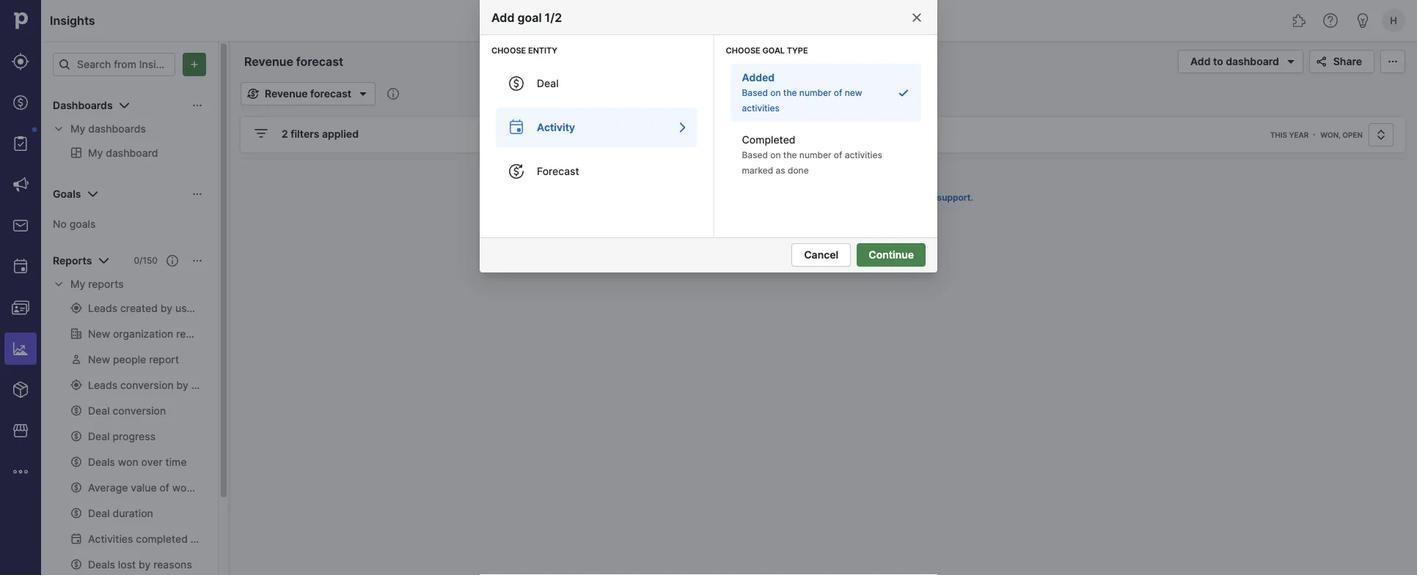 Task type: vqa. For each thing, say whether or not it's contained in the screenshot.
"Cancel" "button"
yes



Task type: locate. For each thing, give the bounding box(es) containing it.
cancel
[[804, 249, 839, 262]]

1 vertical spatial add
[[1190, 55, 1211, 68]]

to
[[1213, 55, 1223, 68]]

2 of from the top
[[834, 150, 842, 160]]

0 vertical spatial goals
[[53, 188, 81, 201]]

my
[[70, 123, 85, 135], [70, 278, 85, 291]]

color secondary image
[[53, 123, 65, 135]]

1 vertical spatial goal
[[763, 45, 785, 55]]

reports up color secondary image
[[53, 255, 92, 267]]

of
[[834, 87, 842, 98], [834, 150, 842, 160]]

dashboards down dashboards button
[[88, 123, 146, 135]]

of inside added based on the number of new activities
[[834, 87, 842, 98]]

1 horizontal spatial add
[[1190, 55, 1211, 68]]

1 choose from the left
[[491, 45, 526, 55]]

0 horizontal spatial add
[[491, 10, 515, 25]]

2 choose from the left
[[726, 45, 761, 55]]

0 vertical spatial the
[[783, 87, 797, 98]]

add
[[491, 10, 515, 25], [1190, 55, 1211, 68]]

share
[[1333, 55, 1362, 68]]

the right "if"
[[752, 193, 766, 203]]

1 vertical spatial number
[[799, 150, 832, 160]]

choose for choose entity
[[491, 45, 526, 55]]

something
[[765, 166, 818, 178]]

choose left entity
[[491, 45, 526, 55]]

campaigns image
[[12, 176, 29, 194]]

1 horizontal spatial activities
[[845, 150, 882, 160]]

color active image
[[674, 119, 691, 136]]

add up the choose entity
[[491, 10, 515, 25]]

menu
[[0, 0, 41, 576]]

number for added
[[799, 87, 832, 98]]

home image
[[10, 10, 32, 32]]

on inside added based on the number of new activities
[[770, 87, 781, 98]]

0 vertical spatial my
[[70, 123, 85, 135]]

problem
[[769, 193, 803, 203]]

number
[[799, 87, 832, 98], [799, 150, 832, 160]]

0/150
[[134, 256, 158, 266]]

the inside added based on the number of new activities
[[783, 87, 797, 98]]

activities up wrong.
[[845, 150, 882, 160]]

entity
[[528, 45, 558, 55]]

goal
[[517, 10, 542, 25], [763, 45, 785, 55]]

forecast
[[537, 165, 579, 178]]

1 vertical spatial of
[[834, 150, 842, 160]]

1 horizontal spatial choose
[[726, 45, 761, 55]]

filters
[[291, 128, 319, 140]]

choose for choose goal type
[[726, 45, 761, 55]]

dashboards up color secondary icon
[[53, 99, 113, 112]]

goals up no
[[53, 188, 81, 201]]

activities
[[742, 103, 780, 113], [845, 150, 882, 160]]

based inside added based on the number of new activities
[[742, 87, 768, 98]]

of for completed
[[834, 150, 842, 160]]

of inside completed based on the number of activities marked as done
[[834, 150, 842, 160]]

the up something
[[783, 150, 797, 160]]

goal left 1/2
[[517, 10, 542, 25]]

the down type at the top right of the page
[[783, 87, 797, 98]]

insights image
[[12, 340, 29, 358]]

0 vertical spatial activities
[[742, 103, 780, 113]]

color primary image inside share button
[[1313, 56, 1330, 67]]

completed
[[742, 134, 796, 146]]

color primary image
[[911, 12, 923, 23], [1282, 53, 1300, 70], [59, 59, 70, 70], [508, 119, 525, 136], [1372, 129, 1390, 141], [508, 163, 525, 180], [191, 255, 203, 267]]

based
[[742, 87, 768, 98], [742, 150, 768, 160]]

please try again. if the problem persists, contact our customer support.
[[673, 193, 973, 203]]

goals inside button
[[53, 188, 81, 201]]

0 vertical spatial of
[[834, 87, 842, 98]]

1 on from the top
[[770, 87, 781, 98]]

based inside completed based on the number of activities marked as done
[[742, 150, 768, 160]]

1 based from the top
[[742, 87, 768, 98]]

on
[[770, 87, 781, 98], [770, 150, 781, 160]]

1 vertical spatial activities
[[845, 150, 882, 160]]

new
[[845, 87, 862, 98]]

my for my dashboards
[[70, 123, 85, 135]]

no
[[53, 218, 67, 230]]

1 vertical spatial on
[[770, 150, 781, 160]]

0 vertical spatial reports
[[53, 255, 92, 267]]

1 horizontal spatial goal
[[763, 45, 785, 55]]

goals right no
[[69, 218, 96, 230]]

menu item
[[0, 329, 41, 370]]

share button
[[1309, 50, 1375, 73]]

add inside button
[[1190, 55, 1211, 68]]

2 number from the top
[[799, 150, 832, 160]]

customer
[[894, 193, 935, 203]]

my right color secondary icon
[[70, 123, 85, 135]]

the inside completed based on the number of activities marked as done
[[783, 150, 797, 160]]

number left 'new'
[[799, 87, 832, 98]]

2 based from the top
[[742, 150, 768, 160]]

0 horizontal spatial goal
[[517, 10, 542, 25]]

2 my from the top
[[70, 278, 85, 291]]

persists,
[[805, 193, 841, 203]]

dashboards
[[53, 99, 113, 112], [88, 123, 146, 135]]

activity
[[537, 121, 575, 134]]

add goal 1/2
[[491, 10, 562, 25]]

goals
[[53, 188, 81, 201], [69, 218, 96, 230]]

based up marked
[[742, 150, 768, 160]]

goal for type
[[763, 45, 785, 55]]

choose up added
[[726, 45, 761, 55]]

1 vertical spatial my
[[70, 278, 85, 291]]

2 on from the top
[[770, 150, 781, 160]]

choose
[[491, 45, 526, 55], [726, 45, 761, 55]]

deal
[[537, 77, 559, 90]]

0 vertical spatial add
[[491, 10, 515, 25]]

number inside added based on the number of new activities
[[799, 87, 832, 98]]

goal left type at the top right of the page
[[763, 45, 785, 55]]

sales inbox image
[[12, 217, 29, 235]]

on down added
[[770, 87, 781, 98]]

0 horizontal spatial choose
[[491, 45, 526, 55]]

add for add goal 1/2
[[491, 10, 515, 25]]

my right color secondary image
[[70, 278, 85, 291]]

0 vertical spatial on
[[770, 87, 781, 98]]

0 vertical spatial dashboards
[[53, 99, 113, 112]]

of left 'new'
[[834, 87, 842, 98]]

0 vertical spatial based
[[742, 87, 768, 98]]

based down added
[[742, 87, 768, 98]]

deals image
[[12, 94, 29, 111]]

0 vertical spatial number
[[799, 87, 832, 98]]

try
[[703, 193, 714, 203]]

number inside completed based on the number of activities marked as done
[[799, 150, 832, 160]]

choose goal type
[[726, 45, 808, 55]]

1 of from the top
[[834, 87, 842, 98]]

add for add to dashboard
[[1190, 55, 1211, 68]]

h
[[1390, 15, 1397, 26]]

my reports
[[70, 278, 124, 291]]

the
[[783, 87, 797, 98], [783, 150, 797, 160], [752, 193, 766, 203]]

1 my from the top
[[70, 123, 85, 135]]

1 vertical spatial based
[[742, 150, 768, 160]]

of up went
[[834, 150, 842, 160]]

number up something went wrong.
[[799, 150, 832, 160]]

reports
[[53, 255, 92, 267], [88, 278, 124, 291]]

revenue
[[265, 88, 308, 100]]

this
[[1270, 131, 1287, 139]]

the for added
[[783, 87, 797, 98]]

applied
[[322, 128, 359, 140]]

on up as
[[770, 150, 781, 160]]

reports right color secondary image
[[88, 278, 124, 291]]

add left to
[[1190, 55, 1211, 68]]

went
[[821, 166, 845, 178]]

on inside completed based on the number of activities marked as done
[[770, 150, 781, 160]]

0 horizontal spatial activities
[[742, 103, 780, 113]]

marketplace image
[[12, 423, 29, 440]]

1 vertical spatial the
[[783, 150, 797, 160]]

if
[[744, 193, 750, 203]]

dashboards inside button
[[53, 99, 113, 112]]

dashboard
[[1226, 55, 1279, 68]]

activities down added
[[742, 103, 780, 113]]

number for completed
[[799, 150, 832, 160]]

1 number from the top
[[799, 87, 832, 98]]

color primary image
[[1313, 56, 1330, 67], [1384, 56, 1402, 67], [508, 75, 525, 92], [354, 85, 372, 103], [898, 87, 910, 99], [244, 88, 262, 100], [116, 97, 133, 114], [191, 100, 203, 111], [252, 125, 270, 142], [84, 186, 102, 203], [191, 189, 203, 200], [95, 252, 113, 270], [167, 255, 178, 267]]

color secondary image
[[53, 279, 65, 290]]

0 vertical spatial goal
[[517, 10, 542, 25]]

info image
[[387, 88, 399, 100]]



Task type: describe. For each thing, give the bounding box(es) containing it.
based for completed
[[742, 150, 768, 160]]

goal for 1/2
[[517, 10, 542, 25]]

products image
[[12, 381, 29, 399]]

contact
[[843, 193, 876, 203]]

add to dashboard button
[[1178, 50, 1303, 73]]

dashboards button
[[41, 94, 218, 117]]

2 vertical spatial the
[[752, 193, 766, 203]]

1 vertical spatial goals
[[69, 218, 96, 230]]

Revenue forecast field
[[241, 52, 365, 71]]

add to dashboard
[[1190, 55, 1279, 68]]

no goals
[[53, 218, 96, 230]]

this year
[[1270, 131, 1309, 139]]

of for added
[[834, 87, 842, 98]]

as
[[776, 165, 785, 176]]

marked
[[742, 165, 773, 176]]

activities image
[[12, 258, 29, 276]]

support.
[[937, 193, 973, 203]]

2 filters applied
[[282, 128, 359, 140]]

cancel button
[[792, 244, 851, 267]]

insights
[[50, 13, 95, 28]]

added based on the number of new activities
[[742, 71, 862, 113]]

the for completed
[[783, 150, 797, 160]]

won,
[[1321, 131, 1341, 139]]

continue
[[869, 249, 914, 262]]

revenue forecast
[[265, 88, 351, 100]]

1 vertical spatial dashboards
[[88, 123, 146, 135]]

leads image
[[12, 53, 29, 70]]

choose entity
[[491, 45, 558, 55]]

added
[[742, 71, 775, 84]]

continue button
[[857, 244, 926, 267]]

color primary inverted image
[[186, 59, 203, 70]]

type
[[787, 45, 808, 55]]

forecast
[[310, 88, 351, 100]]

something went wrong.
[[765, 166, 881, 178]]

contacts image
[[12, 299, 29, 317]]

open
[[1343, 131, 1363, 139]]

goals button
[[41, 183, 218, 206]]

contact our customer support. link
[[843, 193, 973, 203]]

based for added
[[742, 87, 768, 98]]

color primary image inside add to dashboard button
[[1282, 53, 1300, 70]]

2
[[282, 128, 288, 140]]

activities inside added based on the number of new activities
[[742, 103, 780, 113]]

1 vertical spatial reports
[[88, 278, 124, 291]]

year
[[1289, 131, 1309, 139]]

again.
[[717, 193, 742, 203]]

quick help image
[[1322, 12, 1339, 29]]

1/2
[[545, 10, 562, 25]]

won, open
[[1321, 131, 1363, 139]]

on for completed
[[770, 150, 781, 160]]

color undefined image
[[12, 135, 29, 153]]

done
[[788, 165, 809, 176]]

Search Pipedrive field
[[577, 6, 841, 35]]

Search from Insights text field
[[53, 53, 175, 76]]

activities inside completed based on the number of activities marked as done
[[845, 150, 882, 160]]

revenue forecast button
[[241, 82, 376, 106]]

please
[[673, 193, 700, 203]]

my dashboards
[[70, 123, 146, 135]]

on for added
[[770, 87, 781, 98]]

more image
[[12, 464, 29, 481]]

completed based on the number of activities marked as done
[[742, 134, 882, 176]]

sales assistant image
[[1354, 12, 1372, 29]]

h button
[[1379, 6, 1408, 35]]

wrong.
[[847, 166, 881, 178]]

my for my reports
[[70, 278, 85, 291]]

our
[[878, 193, 892, 203]]



